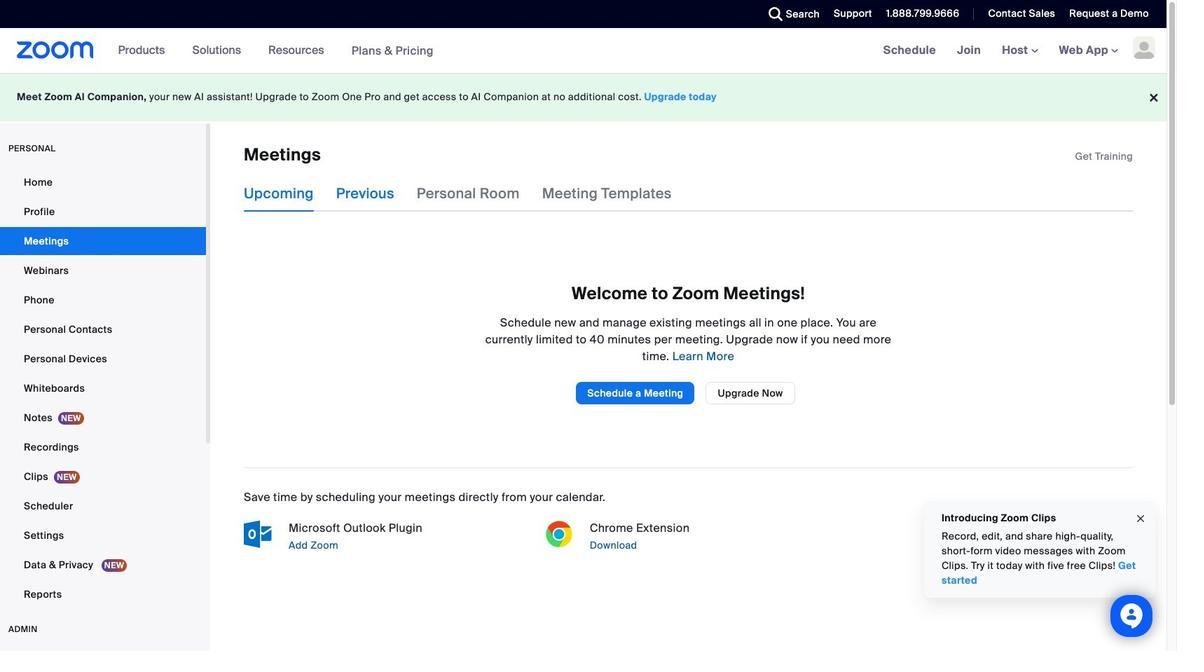 Task type: locate. For each thing, give the bounding box(es) containing it.
application
[[1075, 149, 1133, 163]]

zoom logo image
[[17, 41, 94, 59]]

footer
[[0, 73, 1167, 121]]

personal menu menu
[[0, 168, 206, 610]]

banner
[[0, 28, 1167, 74]]

close image
[[1135, 511, 1147, 527]]



Task type: vqa. For each thing, say whether or not it's contained in the screenshot.
the Personal Menu MENU
yes



Task type: describe. For each thing, give the bounding box(es) containing it.
tabs of meeting tab list
[[244, 175, 694, 212]]

product information navigation
[[108, 28, 444, 74]]

meetings navigation
[[873, 28, 1167, 74]]

profile picture image
[[1133, 36, 1156, 59]]



